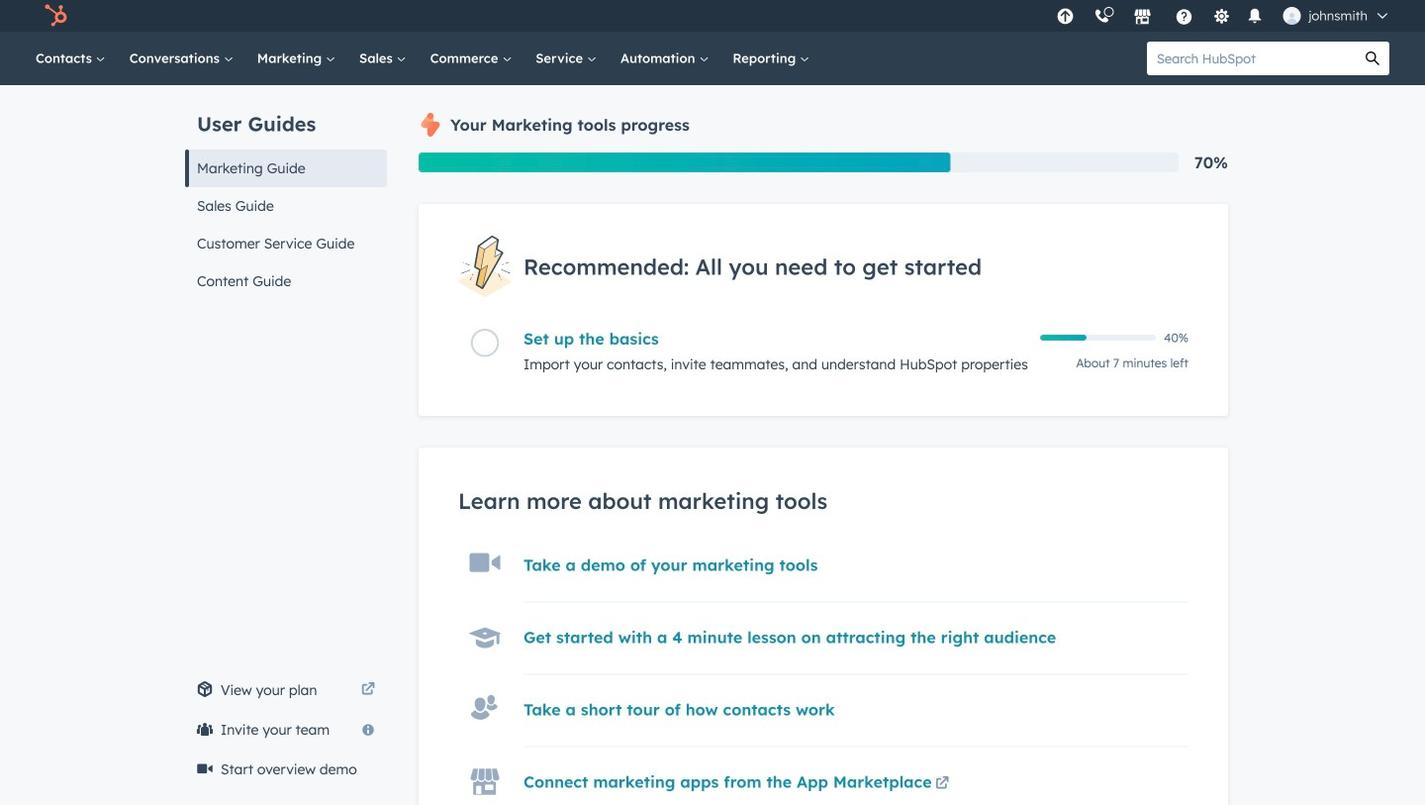 Task type: describe. For each thing, give the bounding box(es) containing it.
1 vertical spatial link opens in a new window image
[[936, 773, 950, 796]]

1 vertical spatial link opens in a new window image
[[936, 778, 950, 791]]

Search HubSpot search field
[[1148, 42, 1357, 75]]

0 vertical spatial link opens in a new window image
[[361, 678, 375, 702]]

[object object] complete progress bar
[[1041, 335, 1087, 341]]

john smith image
[[1284, 7, 1301, 25]]



Task type: locate. For each thing, give the bounding box(es) containing it.
0 horizontal spatial link opens in a new window image
[[361, 683, 375, 697]]

0 horizontal spatial link opens in a new window image
[[361, 678, 375, 702]]

link opens in a new window image
[[361, 683, 375, 697], [936, 778, 950, 791]]

0 vertical spatial link opens in a new window image
[[361, 683, 375, 697]]

1 horizontal spatial link opens in a new window image
[[936, 778, 950, 791]]

1 horizontal spatial link opens in a new window image
[[936, 773, 950, 796]]

menu
[[1047, 0, 1402, 32]]

progress bar
[[419, 152, 951, 172]]

link opens in a new window image
[[361, 678, 375, 702], [936, 773, 950, 796]]

marketplaces image
[[1134, 9, 1152, 27]]

user guides element
[[185, 85, 387, 300]]



Task type: vqa. For each thing, say whether or not it's contained in the screenshot.
Search HubSpot SEARCH FIELD
yes



